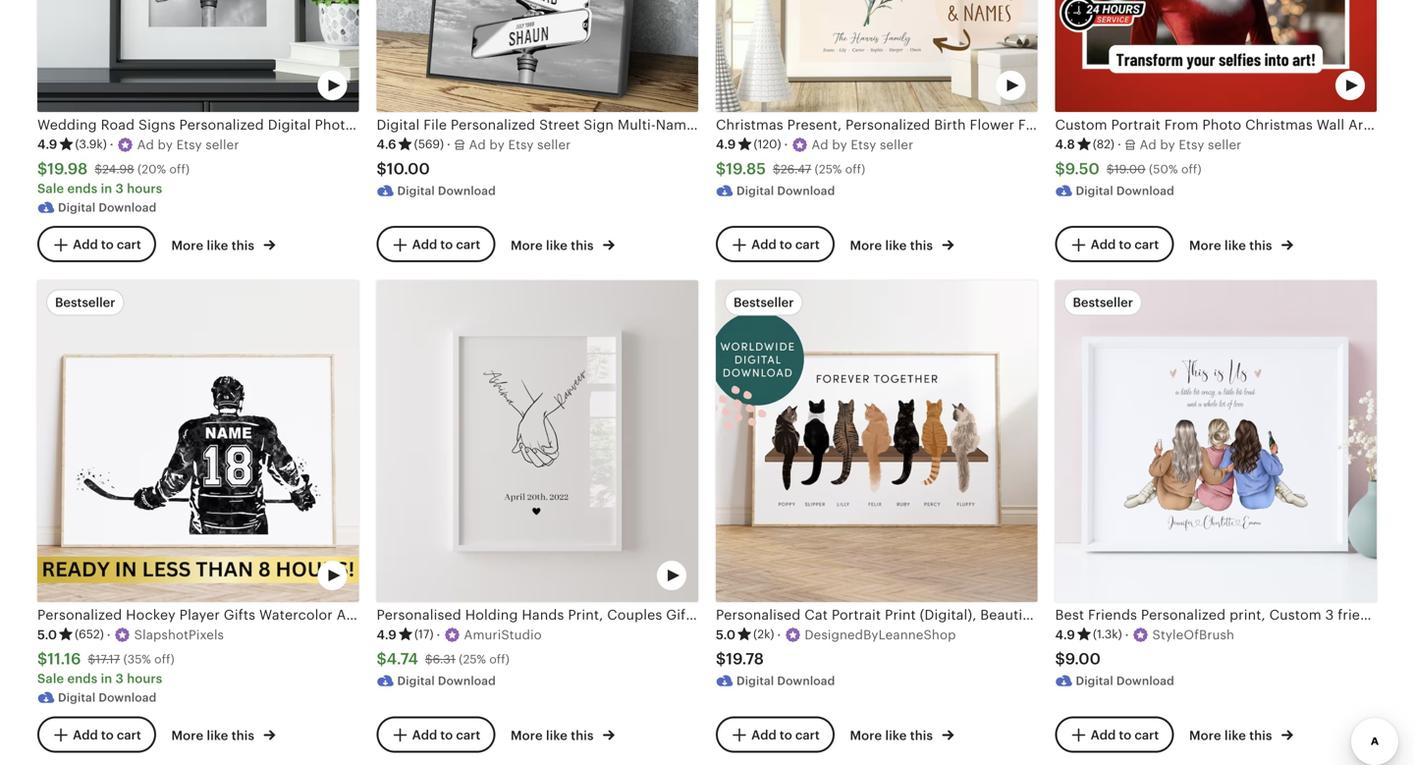 Task type: vqa. For each thing, say whether or not it's contained in the screenshot.
ADD associated with $ 10.00
yes



Task type: describe. For each thing, give the bounding box(es) containing it.
personalised
[[716, 607, 801, 623]]

cats
[[1117, 607, 1147, 623]]

digital download for $ 4.74 $ 6.31 (25% off)
[[397, 674, 496, 688]]

add for $ 19.85 $ 26.47 (25% off)
[[752, 237, 777, 252]]

$ 19.98 $ 24.98 (20% off) sale ends in 3 hours
[[37, 160, 190, 196]]

more like this for $ 9.50 $ 19.00 (50% off)
[[1190, 238, 1276, 253]]

print
[[885, 607, 916, 623]]

digital download for $ 10.00
[[397, 184, 496, 197]]

digital download down "$ 11.16 $ 17.17 (35% off) sale ends in 3 hours"
[[58, 691, 157, 704]]

$ inside $ 19.85 $ 26.47 (25% off)
[[773, 163, 781, 176]]

$ down the wedding
[[37, 160, 47, 178]]

digital for $ 4.74 $ 6.31 (25% off)
[[397, 674, 435, 688]]

digital download for $ 19.85 $ 26.47 (25% off)
[[737, 184, 835, 197]]

$ 9.00
[[1055, 650, 1101, 668]]

to for $ 19.78
[[780, 728, 792, 742]]

(2k)
[[754, 628, 774, 641]]

digital for $ 9.00
[[1076, 674, 1114, 688]]

more for $ 9.00
[[1190, 728, 1222, 743]]

product video element for 4.74
[[377, 280, 698, 602]]

personalised cat portrait print (digital), beautiful wall art of cats on a shelf, designedbyleanne
[[716, 607, 1356, 623]]

add down "$ 11.16 $ 17.17 (35% off) sale ends in 3 hours"
[[73, 728, 98, 742]]

4.9 for 19.85
[[716, 137, 736, 152]]

art
[[1076, 607, 1096, 623]]

personalised holding hands print, couples gift, customised couple gift, anniversary gift, valentines day gift, digital print image
[[377, 280, 698, 602]]

like for $ 10.00
[[546, 238, 568, 253]]

shelf,
[[1186, 607, 1224, 623]]

more like this for $ 19.78
[[850, 728, 936, 743]]

more like this for $ 9.00
[[1190, 728, 1276, 743]]

add to cart for $ 19.78
[[752, 728, 820, 742]]

24.98
[[102, 163, 134, 176]]

(35%
[[123, 653, 151, 666]]

add to cart for $ 19.85 $ 26.47 (25% off)
[[752, 237, 820, 252]]

(1.3k)
[[1093, 628, 1122, 641]]

26.47
[[781, 163, 812, 176]]

$ down personalised
[[716, 650, 726, 668]]

and
[[425, 117, 450, 132]]

this for $ 4.74 $ 6.31 (25% off)
[[571, 728, 594, 743]]

off) for 19.98
[[169, 163, 190, 176]]

digital download for $ 9.50 $ 19.00 (50% off)
[[1076, 184, 1175, 197]]

more for $ 4.74 $ 6.31 (25% off)
[[511, 728, 543, 743]]

digital download down $ 19.98 $ 24.98 (20% off) sale ends in 3 hours
[[58, 201, 157, 214]]

· for $ 19.78
[[777, 627, 781, 642]]

more like this link for $ 19.85 $ 26.47 (25% off)
[[850, 234, 954, 254]]

ends for 19.98
[[67, 181, 98, 196]]

off) for 4.74
[[489, 653, 510, 666]]

$ 4.74 $ 6.31 (25% off)
[[377, 650, 510, 668]]

$ 19.85 $ 26.47 (25% off)
[[716, 160, 866, 178]]

date
[[390, 117, 421, 132]]

road
[[101, 117, 135, 132]]

wedding road signs personalized digital photo with date and names image
[[37, 0, 359, 112]]

like for $ 9.00
[[1225, 728, 1246, 743]]

digital left "photo"
[[268, 117, 311, 132]]

digital for $ 9.50 $ 19.00 (50% off)
[[1076, 184, 1114, 197]]

$ left 6.31
[[377, 650, 387, 668]]

$ down (3.9k)
[[95, 163, 102, 176]]

$ 10.00
[[377, 160, 430, 178]]

add for $ 9.00
[[1091, 728, 1116, 742]]

signs
[[138, 117, 176, 132]]

(20%
[[137, 163, 166, 176]]

· right (3.9k)
[[110, 137, 114, 152]]

personalised cat portrait print (digital), beautiful wall art of cats on a shelf, designedbyleanne image
[[716, 280, 1038, 602]]

4.6
[[377, 137, 397, 152]]

(3.9k)
[[75, 138, 107, 151]]

19.00
[[1115, 163, 1146, 176]]

to for $ 9.50 $ 19.00 (50% off)
[[1119, 237, 1132, 252]]

this for $ 19.78
[[910, 728, 933, 743]]

off) for 11.16
[[154, 653, 175, 666]]

4.9 for 4.74
[[377, 627, 397, 642]]

add to cart button for $ 9.00
[[1055, 716, 1174, 753]]

digital down 19.98
[[58, 201, 96, 214]]

6.31
[[433, 653, 456, 666]]

(17)
[[414, 628, 434, 641]]

(25% for 4.74
[[459, 653, 486, 666]]

5.0 for (652)
[[37, 627, 57, 642]]

like for $ 19.78
[[885, 728, 907, 743]]

add to cart down "$ 11.16 $ 17.17 (35% off) sale ends in 3 hours"
[[73, 728, 141, 742]]

$ down (652)
[[88, 653, 96, 666]]

product video element for 19.85
[[716, 0, 1038, 112]]

add to cart for $ 10.00
[[412, 237, 481, 252]]

4.9 down wall
[[1055, 627, 1076, 642]]

this for $ 9.00
[[1250, 728, 1273, 743]]

digital for $ 19.85 $ 26.47 (25% off)
[[737, 184, 774, 197]]

to for $ 4.74 $ 6.31 (25% off)
[[440, 728, 453, 742]]

more for $ 19.78
[[850, 728, 882, 743]]

$ down 4.8
[[1055, 160, 1065, 178]]

19.98
[[47, 160, 88, 178]]

cart for $ 19.85 $ 26.47 (25% off)
[[796, 237, 820, 252]]

in for 11.16
[[101, 671, 112, 686]]

download for $ 19.78
[[777, 674, 835, 688]]

download for $ 19.85 $ 26.47 (25% off)
[[777, 184, 835, 197]]

add to cart for $ 4.74 $ 6.31 (25% off)
[[412, 728, 481, 742]]

(50%
[[1149, 163, 1178, 176]]

11.16
[[47, 650, 81, 668]]

more like this for $ 10.00
[[511, 238, 597, 253]]

wedding road signs personalized digital photo with date and names
[[37, 117, 500, 132]]

designedbyleanne
[[1228, 607, 1356, 623]]

product video element for 9.50
[[1055, 0, 1377, 112]]

$ left 17.17
[[37, 650, 47, 668]]

· for $ 4.74 $ 6.31 (25% off)
[[437, 627, 440, 642]]

this for $ 9.50 $ 19.00 (50% off)
[[1250, 238, 1273, 253]]

more like this for $ 19.85 $ 26.47 (25% off)
[[850, 238, 936, 253]]

of
[[1100, 607, 1113, 623]]

add down $ 19.98 $ 24.98 (20% off) sale ends in 3 hours
[[73, 237, 98, 252]]

more for $ 9.50 $ 19.00 (50% off)
[[1190, 238, 1222, 253]]

bestseller for $ 9.00
[[1073, 295, 1133, 310]]



Task type: locate. For each thing, give the bounding box(es) containing it.
$ left 26.47
[[716, 160, 726, 178]]

to for $ 19.85 $ 26.47 (25% off)
[[780, 237, 792, 252]]

download for $ 4.74 $ 6.31 (25% off)
[[438, 674, 496, 688]]

add to cart button down $ 19.98 $ 24.98 (20% off) sale ends in 3 hours
[[37, 226, 156, 263]]

$ inside $ 9.50 $ 19.00 (50% off)
[[1107, 163, 1115, 176]]

5.0
[[37, 627, 57, 642], [716, 627, 736, 642]]

more like this for $ 4.74 $ 6.31 (25% off)
[[511, 728, 597, 743]]

1 hours from the top
[[127, 181, 162, 196]]

cart
[[117, 237, 141, 252], [456, 237, 481, 252], [796, 237, 820, 252], [1135, 237, 1159, 252], [117, 728, 141, 742], [456, 728, 481, 742], [796, 728, 820, 742], [1135, 728, 1159, 742]]

add down 19.78
[[752, 728, 777, 742]]

· right the (569)
[[447, 137, 451, 152]]

personalized hockey player gifts watercolor art, hockey mom wall art, hockey gifts, custom hockey jersey, boy, teen bedroom prints,  black image
[[37, 280, 359, 602]]

this for $ 19.85 $ 26.47 (25% off)
[[910, 238, 933, 253]]

1 horizontal spatial (25%
[[815, 163, 842, 176]]

like for $ 9.50 $ 19.00 (50% off)
[[1225, 238, 1246, 253]]

more for $ 10.00
[[511, 238, 543, 253]]

2 sale from the top
[[37, 671, 64, 686]]

19.78
[[726, 650, 764, 668]]

to for $ 9.00
[[1119, 728, 1132, 742]]

add to cart button for $ 10.00
[[377, 226, 495, 263]]

like for $ 19.85 $ 26.47 (25% off)
[[885, 238, 907, 253]]

off) inside '$ 4.74 $ 6.31 (25% off)'
[[489, 653, 510, 666]]

1 5.0 from the left
[[37, 627, 57, 642]]

download down '(1.3k)'
[[1117, 674, 1175, 688]]

digital down 4.74
[[397, 674, 435, 688]]

add to cart button down $ 19.85 $ 26.47 (25% off) at the top right of page
[[716, 226, 835, 263]]

download
[[438, 184, 496, 197], [777, 184, 835, 197], [1117, 184, 1175, 197], [99, 201, 157, 214], [438, 674, 496, 688], [777, 674, 835, 688], [1117, 674, 1175, 688], [99, 691, 157, 704]]

custom portrait from photo christmas wall art print, personalized digital santa claus artwork, xmas anniversary gift for her him couple, image
[[1055, 0, 1377, 112]]

download down "19.00"
[[1117, 184, 1175, 197]]

3 for 19.98
[[116, 181, 124, 196]]

add to cart button for $ 4.74 $ 6.31 (25% off)
[[377, 716, 495, 753]]

more like this link for $ 9.50 $ 19.00 (50% off)
[[1190, 234, 1294, 254]]

1 vertical spatial hours
[[127, 671, 162, 686]]

0 vertical spatial in
[[101, 181, 112, 196]]

cart for $ 9.50 $ 19.00 (50% off)
[[1135, 237, 1159, 252]]

$ down (17)
[[425, 653, 433, 666]]

digital download down $ 19.85 $ 26.47 (25% off) at the top right of page
[[737, 184, 835, 197]]

2 horizontal spatial bestseller
[[1073, 295, 1133, 310]]

3 inside "$ 11.16 $ 17.17 (35% off) sale ends in 3 hours"
[[116, 671, 124, 686]]

add down 6.31
[[412, 728, 437, 742]]

digital download
[[397, 184, 496, 197], [737, 184, 835, 197], [1076, 184, 1175, 197], [58, 201, 157, 214], [397, 674, 496, 688], [737, 674, 835, 688], [1076, 674, 1175, 688], [58, 691, 157, 704]]

like
[[207, 238, 228, 253], [546, 238, 568, 253], [885, 238, 907, 253], [1225, 238, 1246, 253], [207, 728, 228, 743], [546, 728, 568, 743], [885, 728, 907, 743], [1225, 728, 1246, 743]]

digital download down 10.00
[[397, 184, 496, 197]]

4.9 up 4.74
[[377, 627, 397, 642]]

(25% right 6.31
[[459, 653, 486, 666]]

·
[[110, 137, 114, 152], [447, 137, 451, 152], [784, 137, 788, 152], [1118, 137, 1122, 152], [107, 627, 111, 642], [437, 627, 440, 642], [777, 627, 781, 642], [1125, 627, 1129, 642]]

in for 19.98
[[101, 181, 112, 196]]

1 vertical spatial 3
[[116, 671, 124, 686]]

add to cart button down "19.00"
[[1055, 226, 1174, 263]]

sale inside $ 19.98 $ 24.98 (20% off) sale ends in 3 hours
[[37, 181, 64, 196]]

2 hours from the top
[[127, 671, 162, 686]]

in down 17.17
[[101, 671, 112, 686]]

product video element for 11.16
[[37, 280, 359, 602]]

personalized
[[179, 117, 264, 132]]

digital down "9.50"
[[1076, 184, 1114, 197]]

(25% for 19.85
[[815, 163, 842, 176]]

ends inside "$ 11.16 $ 17.17 (35% off) sale ends in 3 hours"
[[67, 671, 98, 686]]

3 for 11.16
[[116, 671, 124, 686]]

ends inside $ 19.98 $ 24.98 (20% off) sale ends in 3 hours
[[67, 181, 98, 196]]

1 vertical spatial (25%
[[459, 653, 486, 666]]

0 horizontal spatial bestseller
[[55, 295, 115, 310]]

0 horizontal spatial (25%
[[459, 653, 486, 666]]

2 bestseller from the left
[[734, 295, 794, 310]]

· for $ 19.85 $ 26.47 (25% off)
[[784, 137, 788, 152]]

off) right 26.47
[[845, 163, 866, 176]]

add to cart button down "$ 11.16 $ 17.17 (35% off) sale ends in 3 hours"
[[37, 716, 156, 753]]

4.9
[[37, 137, 57, 152], [716, 137, 736, 152], [377, 627, 397, 642], [1055, 627, 1076, 642]]

download for $ 9.00
[[1117, 674, 1175, 688]]

add to cart button for $ 9.50 $ 19.00 (50% off)
[[1055, 226, 1174, 263]]

off) right 6.31
[[489, 653, 510, 666]]

4.9 for 19.98
[[37, 137, 57, 152]]

5.0 for (2k)
[[716, 627, 736, 642]]

on
[[1151, 607, 1171, 623]]

download down "$ 11.16 $ 17.17 (35% off) sale ends in 3 hours"
[[99, 691, 157, 704]]

hours down (20%
[[127, 181, 162, 196]]

add
[[73, 237, 98, 252], [412, 237, 437, 252], [752, 237, 777, 252], [1091, 237, 1116, 252], [73, 728, 98, 742], [412, 728, 437, 742], [752, 728, 777, 742], [1091, 728, 1116, 742]]

more like this link for $ 19.78
[[850, 724, 954, 745]]

0 vertical spatial 3
[[116, 181, 124, 196]]

digital download down 9.00 at the right of page
[[1076, 674, 1175, 688]]

add to cart for $ 9.50 $ 19.00 (50% off)
[[1091, 237, 1159, 252]]

hours
[[127, 181, 162, 196], [127, 671, 162, 686]]

bestseller for $ 19.78
[[734, 295, 794, 310]]

· for $ 9.50 $ 19.00 (50% off)
[[1118, 137, 1122, 152]]

add to cart for $ 9.00
[[1091, 728, 1159, 742]]

digital down the 11.16
[[58, 691, 96, 704]]

cart for $ 10.00
[[456, 237, 481, 252]]

off) inside "$ 11.16 $ 17.17 (35% off) sale ends in 3 hours"
[[154, 653, 175, 666]]

digital
[[268, 117, 311, 132], [397, 184, 435, 197], [737, 184, 774, 197], [1076, 184, 1114, 197], [58, 201, 96, 214], [397, 674, 435, 688], [737, 674, 774, 688], [1076, 674, 1114, 688], [58, 691, 96, 704]]

like for $ 4.74 $ 6.31 (25% off)
[[546, 728, 568, 743]]

(25% right 26.47
[[815, 163, 842, 176]]

1 ends from the top
[[67, 181, 98, 196]]

more like this
[[171, 238, 258, 253], [511, 238, 597, 253], [850, 238, 936, 253], [1190, 238, 1276, 253], [171, 728, 258, 743], [511, 728, 597, 743], [850, 728, 936, 743], [1190, 728, 1276, 743]]

cart for $ 19.78
[[796, 728, 820, 742]]

(82)
[[1093, 138, 1115, 151]]

$ down 4.6
[[377, 160, 387, 178]]

· right (652)
[[107, 627, 111, 642]]

1 vertical spatial in
[[101, 671, 112, 686]]

$ 9.50 $ 19.00 (50% off)
[[1055, 160, 1202, 178]]

names
[[454, 117, 500, 132]]

hours inside "$ 11.16 $ 17.17 (35% off) sale ends in 3 hours"
[[127, 671, 162, 686]]

1 vertical spatial sale
[[37, 671, 64, 686]]

to for $ 10.00
[[440, 237, 453, 252]]

wall
[[1044, 607, 1072, 623]]

with
[[358, 117, 386, 132]]

$ down (82)
[[1107, 163, 1115, 176]]

this
[[232, 238, 255, 253], [571, 238, 594, 253], [910, 238, 933, 253], [1250, 238, 1273, 253], [232, 728, 255, 743], [571, 728, 594, 743], [910, 728, 933, 743], [1250, 728, 1273, 743]]

4.74
[[387, 650, 418, 668]]

in down 24.98
[[101, 181, 112, 196]]

1 3 from the top
[[116, 181, 124, 196]]

add to cart down $ 19.98 $ 24.98 (20% off) sale ends in 3 hours
[[73, 237, 141, 252]]

digital download for $ 19.78
[[737, 674, 835, 688]]

sale down the 11.16
[[37, 671, 64, 686]]

add down 9.00 at the right of page
[[1091, 728, 1116, 742]]

add to cart
[[73, 237, 141, 252], [412, 237, 481, 252], [752, 237, 820, 252], [1091, 237, 1159, 252], [73, 728, 141, 742], [412, 728, 481, 742], [752, 728, 820, 742], [1091, 728, 1159, 742]]

sale
[[37, 181, 64, 196], [37, 671, 64, 686]]

add to cart down "19.00"
[[1091, 237, 1159, 252]]

add for $ 9.50 $ 19.00 (50% off)
[[1091, 237, 1116, 252]]

best friends personalized print, custom 3 friend prints, three best friends gift picture, group of three best friends gift - digital image
[[1055, 280, 1377, 602]]

cart for $ 9.00
[[1135, 728, 1159, 742]]

$ down (120)
[[773, 163, 781, 176]]

add to cart button for $ 19.78
[[716, 716, 835, 753]]

add to cart button down 19.78
[[716, 716, 835, 753]]

1 horizontal spatial 5.0
[[716, 627, 736, 642]]

off) inside $ 9.50 $ 19.00 (50% off)
[[1182, 163, 1202, 176]]

9.50
[[1065, 160, 1100, 178]]

to
[[101, 237, 114, 252], [440, 237, 453, 252], [780, 237, 792, 252], [1119, 237, 1132, 252], [101, 728, 114, 742], [440, 728, 453, 742], [780, 728, 792, 742], [1119, 728, 1132, 742]]

· right (82)
[[1118, 137, 1122, 152]]

download down 6.31
[[438, 674, 496, 688]]

digital down 19.78
[[737, 674, 774, 688]]

digital file personalized street sign multi-name custom canvas wall art personalized canvas wall art various sizes personalized gift image
[[377, 0, 698, 112]]

product video element
[[37, 0, 359, 112], [716, 0, 1038, 112], [1055, 0, 1377, 112], [37, 280, 359, 602], [377, 280, 698, 602]]

ends down the 11.16
[[67, 671, 98, 686]]

more for $ 19.85 $ 26.47 (25% off)
[[850, 238, 882, 253]]

(25% inside $ 19.85 $ 26.47 (25% off)
[[815, 163, 842, 176]]

5.0 up $ 19.78
[[716, 627, 736, 642]]

digital down 10.00
[[397, 184, 435, 197]]

1 vertical spatial ends
[[67, 671, 98, 686]]

· for $ 9.00
[[1125, 627, 1129, 642]]

3 down 17.17
[[116, 671, 124, 686]]

off) right the (35%
[[154, 653, 175, 666]]

download for $ 9.50 $ 19.00 (50% off)
[[1117, 184, 1175, 197]]

0 vertical spatial ends
[[67, 181, 98, 196]]

0 vertical spatial (25%
[[815, 163, 842, 176]]

add to cart down 9.00 at the right of page
[[1091, 728, 1159, 742]]

photo
[[315, 117, 354, 132]]

9.00
[[1065, 650, 1101, 668]]

hours for 11.16
[[127, 671, 162, 686]]

3
[[116, 181, 124, 196], [116, 671, 124, 686]]

download for $ 10.00
[[438, 184, 496, 197]]

more like this link for $ 10.00
[[511, 234, 615, 254]]

add down 19.85
[[752, 237, 777, 252]]

$ inside '$ 4.74 $ 6.31 (25% off)'
[[425, 653, 433, 666]]

10.00
[[387, 160, 430, 178]]

digital for $ 10.00
[[397, 184, 435, 197]]

sale for 19.98
[[37, 181, 64, 196]]

add for $ 19.78
[[752, 728, 777, 742]]

christmas present, personalized birth flower family bouquet, birth month flower art print, birth month flower print, digital download image
[[716, 0, 1038, 112]]

off) inside $ 19.98 $ 24.98 (20% off) sale ends in 3 hours
[[169, 163, 190, 176]]

digital for $ 19.78
[[737, 674, 774, 688]]

$ 19.78
[[716, 650, 764, 668]]

digital down 19.85
[[737, 184, 774, 197]]

2 5.0 from the left
[[716, 627, 736, 642]]

1 bestseller from the left
[[55, 295, 115, 310]]

off) for 9.50
[[1182, 163, 1202, 176]]

in
[[101, 181, 112, 196], [101, 671, 112, 686]]

in inside "$ 11.16 $ 17.17 (35% off) sale ends in 3 hours"
[[101, 671, 112, 686]]

· right (120)
[[784, 137, 788, 152]]

off) right "(50%"
[[1182, 163, 1202, 176]]

add to cart down 6.31
[[412, 728, 481, 742]]

off) for 19.85
[[845, 163, 866, 176]]

download down $ 19.98 $ 24.98 (20% off) sale ends in 3 hours
[[99, 201, 157, 214]]

more like this link
[[171, 234, 275, 254], [511, 234, 615, 254], [850, 234, 954, 254], [1190, 234, 1294, 254], [171, 724, 275, 745], [511, 724, 615, 745], [850, 724, 954, 745], [1190, 724, 1294, 745]]

download down cat on the right bottom
[[777, 674, 835, 688]]

this for $ 10.00
[[571, 238, 594, 253]]

hours down the (35%
[[127, 671, 162, 686]]

1 horizontal spatial bestseller
[[734, 295, 794, 310]]

add to cart button for $ 19.85 $ 26.47 (25% off)
[[716, 226, 835, 263]]

(25%
[[815, 163, 842, 176], [459, 653, 486, 666]]

hours inside $ 19.98 $ 24.98 (20% off) sale ends in 3 hours
[[127, 181, 162, 196]]

3 bestseller from the left
[[1073, 295, 1133, 310]]

add to cart button down 6.31
[[377, 716, 495, 753]]

ends for 11.16
[[67, 671, 98, 686]]

· right '(1.3k)'
[[1125, 627, 1129, 642]]

2 3 from the top
[[116, 671, 124, 686]]

add to cart button down 10.00
[[377, 226, 495, 263]]

sale for 11.16
[[37, 671, 64, 686]]

(652)
[[75, 628, 104, 641]]

product video element for 19.98
[[37, 0, 359, 112]]

· for $ 10.00
[[447, 137, 451, 152]]

digital download for $ 9.00
[[1076, 674, 1175, 688]]

add down "9.50"
[[1091, 237, 1116, 252]]

0 vertical spatial hours
[[127, 181, 162, 196]]

ends down 19.98
[[67, 181, 98, 196]]

0 vertical spatial sale
[[37, 181, 64, 196]]

off) right (20%
[[169, 163, 190, 176]]

digital down 9.00 at the right of page
[[1076, 674, 1114, 688]]

0 horizontal spatial 5.0
[[37, 627, 57, 642]]

ends
[[67, 181, 98, 196], [67, 671, 98, 686]]

19.85
[[726, 160, 766, 178]]

a
[[1175, 607, 1183, 623]]

digital download down "19.00"
[[1076, 184, 1175, 197]]

add to cart down 10.00
[[412, 237, 481, 252]]

(120)
[[754, 138, 781, 151]]

more like this link for $ 4.74 $ 6.31 (25% off)
[[511, 724, 615, 745]]

bestseller
[[55, 295, 115, 310], [734, 295, 794, 310], [1073, 295, 1133, 310]]

5.0 up the 11.16
[[37, 627, 57, 642]]

· right (2k)
[[777, 627, 781, 642]]

add for $ 10.00
[[412, 237, 437, 252]]

digital download down 6.31
[[397, 674, 496, 688]]

more
[[171, 238, 204, 253], [511, 238, 543, 253], [850, 238, 882, 253], [1190, 238, 1222, 253], [171, 728, 204, 743], [511, 728, 543, 743], [850, 728, 882, 743], [1190, 728, 1222, 743]]

hours for 19.98
[[127, 181, 162, 196]]

(25% inside '$ 4.74 $ 6.31 (25% off)'
[[459, 653, 486, 666]]

4.9 down the wedding
[[37, 137, 57, 152]]

add to cart button down 9.00 at the right of page
[[1055, 716, 1174, 753]]

add to cart down $ 19.85 $ 26.47 (25% off) at the top right of page
[[752, 237, 820, 252]]

2 in from the top
[[101, 671, 112, 686]]

add down 10.00
[[412, 237, 437, 252]]

digital download down 19.78
[[737, 674, 835, 688]]

portrait
[[832, 607, 881, 623]]

17.17
[[96, 653, 120, 666]]

· right (17)
[[437, 627, 440, 642]]

download down the (569)
[[438, 184, 496, 197]]

(digital),
[[920, 607, 977, 623]]

in inside $ 19.98 $ 24.98 (20% off) sale ends in 3 hours
[[101, 181, 112, 196]]

off)
[[169, 163, 190, 176], [845, 163, 866, 176], [1182, 163, 1202, 176], [154, 653, 175, 666], [489, 653, 510, 666]]

wedding
[[37, 117, 97, 132]]

(569)
[[414, 138, 444, 151]]

sale inside "$ 11.16 $ 17.17 (35% off) sale ends in 3 hours"
[[37, 671, 64, 686]]

4.8
[[1055, 137, 1075, 152]]

add to cart down 19.78
[[752, 728, 820, 742]]

$ 11.16 $ 17.17 (35% off) sale ends in 3 hours
[[37, 650, 175, 686]]

$
[[37, 160, 47, 178], [377, 160, 387, 178], [716, 160, 726, 178], [1055, 160, 1065, 178], [95, 163, 102, 176], [773, 163, 781, 176], [1107, 163, 1115, 176], [37, 650, 47, 668], [377, 650, 387, 668], [716, 650, 726, 668], [1055, 650, 1065, 668], [88, 653, 96, 666], [425, 653, 433, 666]]

sale down 19.98
[[37, 181, 64, 196]]

cart for $ 4.74 $ 6.31 (25% off)
[[456, 728, 481, 742]]

add to cart button
[[37, 226, 156, 263], [377, 226, 495, 263], [716, 226, 835, 263], [1055, 226, 1174, 263], [37, 716, 156, 753], [377, 716, 495, 753], [716, 716, 835, 753], [1055, 716, 1174, 753]]

1 sale from the top
[[37, 181, 64, 196]]

2 ends from the top
[[67, 671, 98, 686]]

cat
[[805, 607, 828, 623]]

$ down wall
[[1055, 650, 1065, 668]]

1 in from the top
[[101, 181, 112, 196]]

4.9 up 19.85
[[716, 137, 736, 152]]

3 down 24.98
[[116, 181, 124, 196]]

beautiful
[[981, 607, 1040, 623]]

more like this link for $ 9.00
[[1190, 724, 1294, 745]]

add for $ 4.74 $ 6.31 (25% off)
[[412, 728, 437, 742]]

off) inside $ 19.85 $ 26.47 (25% off)
[[845, 163, 866, 176]]

download down 26.47
[[777, 184, 835, 197]]

3 inside $ 19.98 $ 24.98 (20% off) sale ends in 3 hours
[[116, 181, 124, 196]]



